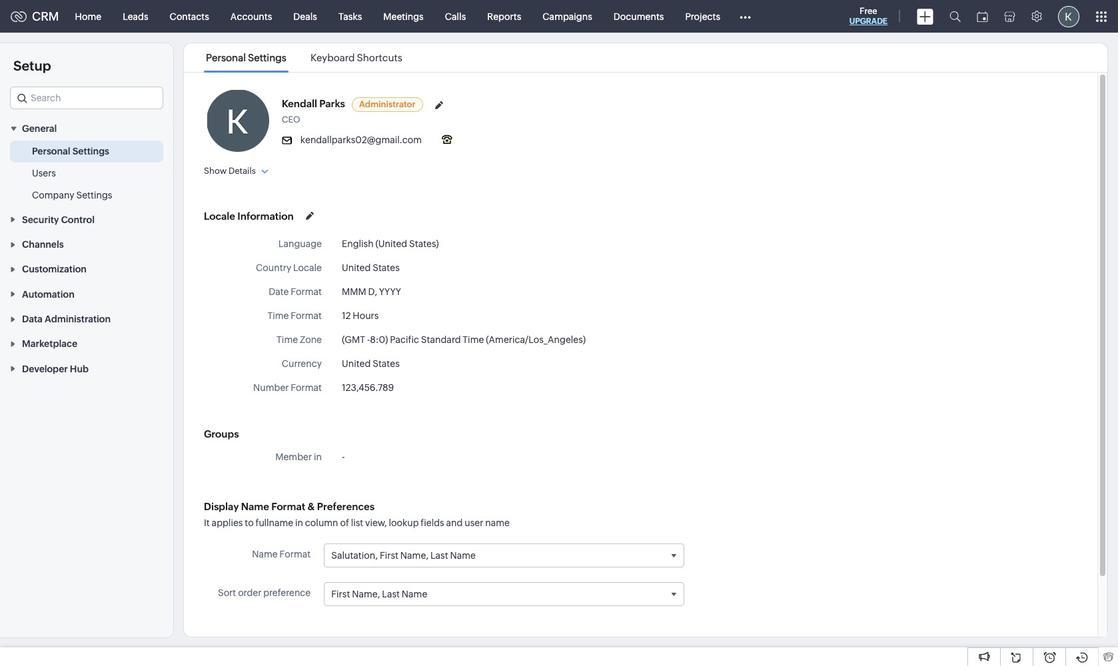 Task type: locate. For each thing, give the bounding box(es) containing it.
-
[[367, 334, 370, 345], [342, 452, 345, 462]]

states for country locale
[[373, 263, 400, 273]]

list containing personal settings
[[194, 43, 414, 72]]

1 states from the top
[[373, 263, 400, 273]]

first down the salutation,
[[331, 589, 350, 600]]

personal settings down general dropdown button
[[32, 146, 109, 157]]

Search text field
[[11, 87, 163, 109]]

in
[[314, 452, 322, 462], [295, 518, 303, 528]]

- right (gmt
[[367, 334, 370, 345]]

campaigns link
[[532, 0, 603, 32]]

information
[[237, 210, 294, 222]]

marketplace
[[22, 339, 77, 349]]

1 vertical spatial settings
[[72, 146, 109, 157]]

2 states from the top
[[373, 358, 400, 369]]

in left column
[[295, 518, 303, 528]]

language
[[278, 239, 322, 249]]

0 vertical spatial personal
[[206, 52, 246, 63]]

1 horizontal spatial personal settings
[[206, 52, 286, 63]]

data
[[22, 314, 43, 325]]

last down 'salutation, first name, last name'
[[382, 589, 400, 600]]

0 vertical spatial personal settings link
[[204, 52, 288, 63]]

first
[[380, 550, 398, 561], [331, 589, 350, 600]]

1 horizontal spatial personal settings link
[[204, 52, 288, 63]]

0 horizontal spatial in
[[295, 518, 303, 528]]

1 horizontal spatial personal
[[206, 52, 246, 63]]

Salutation, First Name, Last Name field
[[325, 544, 684, 567]]

0 horizontal spatial personal settings link
[[32, 145, 109, 158]]

1 vertical spatial -
[[342, 452, 345, 462]]

english
[[342, 239, 374, 249]]

general region
[[0, 141, 173, 207]]

0 vertical spatial in
[[314, 452, 322, 462]]

1 vertical spatial personal settings link
[[32, 145, 109, 158]]

general button
[[0, 116, 173, 141]]

format for number
[[291, 382, 322, 393]]

settings
[[248, 52, 286, 63], [72, 146, 109, 157], [76, 190, 112, 201]]

logo image
[[11, 11, 27, 22]]

hours
[[353, 310, 379, 321]]

1 vertical spatial in
[[295, 518, 303, 528]]

states
[[373, 263, 400, 273], [373, 358, 400, 369]]

view,
[[365, 518, 387, 528]]

locale down the show
[[204, 210, 235, 222]]

123,456.789
[[342, 382, 394, 393]]

search element
[[941, 0, 969, 33]]

0 horizontal spatial personal
[[32, 146, 70, 157]]

documents link
[[603, 0, 675, 32]]

keyboard
[[310, 52, 355, 63]]

1 horizontal spatial last
[[430, 550, 448, 561]]

0 horizontal spatial personal settings
[[32, 146, 109, 157]]

united for currency
[[342, 358, 371, 369]]

profile image
[[1058, 6, 1079, 27]]

order
[[238, 588, 261, 598]]

united states up 123,456.789
[[342, 358, 400, 369]]

format up time format
[[291, 286, 322, 297]]

locale down language
[[293, 263, 322, 273]]

accounts
[[230, 11, 272, 22]]

0 horizontal spatial name,
[[352, 589, 380, 600]]

- right member in
[[342, 452, 345, 462]]

and
[[446, 518, 463, 528]]

channels button
[[0, 232, 173, 257]]

free upgrade
[[849, 6, 887, 26]]

display name format & preferences it applies to fullname in column of list view, lookup fields and user name
[[204, 501, 510, 528]]

states up 'yyyy'
[[373, 263, 400, 273]]

last
[[430, 550, 448, 561], [382, 589, 400, 600]]

automation button
[[0, 281, 173, 306]]

name, down the salutation,
[[352, 589, 380, 600]]

0 horizontal spatial last
[[382, 589, 400, 600]]

name,
[[400, 550, 429, 561], [352, 589, 380, 600]]

kendallparks02@gmail.com
[[300, 135, 422, 145]]

1 vertical spatial locale
[[293, 263, 322, 273]]

personal settings inside the general region
[[32, 146, 109, 157]]

settings down accounts
[[248, 52, 286, 63]]

0 vertical spatial personal settings
[[206, 52, 286, 63]]

name
[[241, 501, 269, 512], [252, 549, 278, 560], [450, 550, 476, 561], [402, 589, 427, 600]]

tasks link
[[328, 0, 373, 32]]

1 vertical spatial last
[[382, 589, 400, 600]]

personal settings link down general dropdown button
[[32, 145, 109, 158]]

0 vertical spatial united states
[[342, 263, 400, 273]]

keyboard shortcuts
[[310, 52, 402, 63]]

time left the zone
[[277, 334, 298, 345]]

personal up users link on the left
[[32, 146, 70, 157]]

projects link
[[675, 0, 731, 32]]

personal down accounts link
[[206, 52, 246, 63]]

format
[[291, 286, 322, 297], [291, 310, 322, 321], [291, 382, 322, 393], [271, 501, 305, 512], [280, 549, 311, 560]]

states down 8:0)
[[373, 358, 400, 369]]

united down (gmt
[[342, 358, 371, 369]]

1 vertical spatial united states
[[342, 358, 400, 369]]

united
[[342, 263, 371, 273], [342, 358, 371, 369]]

0 vertical spatial -
[[367, 334, 370, 345]]

1 vertical spatial united
[[342, 358, 371, 369]]

format down fullname
[[280, 549, 311, 560]]

first right the salutation,
[[380, 550, 398, 561]]

personal settings link inside the general region
[[32, 145, 109, 158]]

settings up security control dropdown button at the top left of page
[[76, 190, 112, 201]]

1 united from the top
[[342, 263, 371, 273]]

1 vertical spatial personal
[[32, 146, 70, 157]]

groups
[[204, 428, 239, 440]]

company settings
[[32, 190, 112, 201]]

None field
[[10, 87, 163, 109]]

0 vertical spatial name,
[[400, 550, 429, 561]]

fields
[[421, 518, 444, 528]]

preferences
[[317, 501, 375, 512]]

customization
[[22, 264, 87, 275]]

settings inside 'link'
[[72, 146, 109, 157]]

hub
[[70, 364, 89, 374]]

settings for company settings link
[[76, 190, 112, 201]]

personal settings down accounts
[[206, 52, 286, 63]]

member
[[275, 452, 312, 462]]

shortcuts
[[357, 52, 402, 63]]

name up to
[[241, 501, 269, 512]]

automation
[[22, 289, 74, 300]]

2 united states from the top
[[342, 358, 400, 369]]

0 vertical spatial united
[[342, 263, 371, 273]]

1 vertical spatial states
[[373, 358, 400, 369]]

marketplace button
[[0, 331, 173, 356]]

keyboard shortcuts link
[[308, 52, 404, 63]]

crm link
[[11, 9, 59, 23]]

united down the english
[[342, 263, 371, 273]]

0 vertical spatial first
[[380, 550, 398, 561]]

format down currency
[[291, 382, 322, 393]]

security control button
[[0, 207, 173, 232]]

list
[[194, 43, 414, 72]]

developer hub
[[22, 364, 89, 374]]

name, down lookup
[[400, 550, 429, 561]]

2 united from the top
[[342, 358, 371, 369]]

1 vertical spatial first
[[331, 589, 350, 600]]

united states up mmm d, yyyy
[[342, 263, 400, 273]]

details
[[228, 166, 256, 176]]

time for time zone
[[277, 334, 298, 345]]

0 horizontal spatial -
[[342, 452, 345, 462]]

developer hub button
[[0, 356, 173, 381]]

0 vertical spatial last
[[430, 550, 448, 561]]

mmm
[[342, 286, 366, 297]]

(gmt
[[342, 334, 365, 345]]

developer
[[22, 364, 68, 374]]

preference
[[263, 588, 311, 598]]

locale
[[204, 210, 235, 222], [293, 263, 322, 273]]

1 vertical spatial personal settings
[[32, 146, 109, 157]]

setup
[[13, 58, 51, 73]]

1 united states from the top
[[342, 263, 400, 273]]

states)
[[409, 239, 439, 249]]

2 vertical spatial settings
[[76, 190, 112, 201]]

name format
[[252, 549, 311, 560]]

format up the zone
[[291, 310, 322, 321]]

display
[[204, 501, 239, 512]]

personal settings link down accounts
[[204, 52, 288, 63]]

format up fullname
[[271, 501, 305, 512]]

0 vertical spatial locale
[[204, 210, 235, 222]]

security
[[22, 214, 59, 225]]

united states for country locale
[[342, 263, 400, 273]]

in right member
[[314, 452, 322, 462]]

settings for personal settings 'link' within the general region
[[72, 146, 109, 157]]

time down date
[[267, 310, 289, 321]]

personal settings inside list
[[206, 52, 286, 63]]

name inside display name format & preferences it applies to fullname in column of list view, lookup fields and user name
[[241, 501, 269, 512]]

zone
[[300, 334, 322, 345]]

name down 'salutation, first name, last name'
[[402, 589, 427, 600]]

format inside display name format & preferences it applies to fullname in column of list view, lookup fields and user name
[[271, 501, 305, 512]]

pacific
[[390, 334, 419, 345]]

date format
[[269, 286, 322, 297]]

sort order preference
[[218, 588, 311, 598]]

personal inside 'link'
[[32, 146, 70, 157]]

create menu element
[[909, 0, 941, 32]]

settings down general dropdown button
[[72, 146, 109, 157]]

meetings link
[[373, 0, 434, 32]]

0 vertical spatial states
[[373, 263, 400, 273]]

last down fields
[[430, 550, 448, 561]]



Task type: describe. For each thing, give the bounding box(es) containing it.
meetings
[[383, 11, 424, 22]]

format for time
[[291, 310, 322, 321]]

english (united states)
[[342, 239, 439, 249]]

control
[[61, 214, 95, 225]]

states for currency
[[373, 358, 400, 369]]

&
[[308, 501, 315, 512]]

fullname
[[256, 518, 293, 528]]

home link
[[64, 0, 112, 32]]

country
[[256, 263, 291, 273]]

home
[[75, 11, 101, 22]]

parks
[[319, 98, 345, 109]]

Other Modules field
[[731, 6, 760, 27]]

salutation,
[[331, 550, 378, 561]]

company
[[32, 190, 74, 201]]

contacts
[[170, 11, 209, 22]]

upgrade
[[849, 17, 887, 26]]

security control
[[22, 214, 95, 225]]

time for time format
[[267, 310, 289, 321]]

1 horizontal spatial name,
[[400, 550, 429, 561]]

data administration
[[22, 314, 111, 325]]

create menu image
[[917, 8, 933, 24]]

campaigns
[[543, 11, 592, 22]]

time zone
[[277, 334, 322, 345]]

applies
[[212, 518, 243, 528]]

lookup
[[389, 518, 419, 528]]

channels
[[22, 239, 64, 250]]

column
[[305, 518, 338, 528]]

personal inside list
[[206, 52, 246, 63]]

member in
[[275, 452, 322, 462]]

(gmt -8:0) pacific standard time (america/los_angeles)
[[342, 334, 586, 345]]

number
[[253, 382, 289, 393]]

0 horizontal spatial locale
[[204, 210, 235, 222]]

0 vertical spatial settings
[[248, 52, 286, 63]]

(united
[[375, 239, 407, 249]]

general
[[22, 123, 57, 134]]

12
[[342, 310, 351, 321]]

profile element
[[1050, 0, 1087, 32]]

kendall
[[282, 98, 317, 109]]

yyyy
[[379, 286, 401, 297]]

it
[[204, 518, 210, 528]]

name down fullname
[[252, 549, 278, 560]]

locale information
[[204, 210, 294, 222]]

of
[[340, 518, 349, 528]]

administrator
[[359, 99, 415, 109]]

1 horizontal spatial -
[[367, 334, 370, 345]]

mmm d, yyyy
[[342, 286, 401, 297]]

1 vertical spatial name,
[[352, 589, 380, 600]]

ceo
[[282, 115, 300, 125]]

d,
[[368, 286, 377, 297]]

calls link
[[434, 0, 477, 32]]

personal settings link for keyboard shortcuts link
[[204, 52, 288, 63]]

show
[[204, 166, 227, 176]]

users link
[[32, 167, 56, 180]]

users
[[32, 168, 56, 179]]

name
[[485, 518, 510, 528]]

themes
[[204, 644, 242, 655]]

accounts link
[[220, 0, 283, 32]]

salutation, first name, last name
[[331, 550, 476, 561]]

united for country locale
[[342, 263, 371, 273]]

12 hours
[[342, 310, 379, 321]]

company settings link
[[32, 189, 112, 202]]

format for date
[[291, 286, 322, 297]]

time right "standard" on the left of page
[[463, 334, 484, 345]]

user
[[465, 518, 483, 528]]

calls
[[445, 11, 466, 22]]

1 horizontal spatial first
[[380, 550, 398, 561]]

documents
[[614, 11, 664, 22]]

in inside display name format & preferences it applies to fullname in column of list view, lookup fields and user name
[[295, 518, 303, 528]]

customization button
[[0, 257, 173, 281]]

reports
[[487, 11, 521, 22]]

1 horizontal spatial in
[[314, 452, 322, 462]]

standard
[[421, 334, 461, 345]]

first name, last name
[[331, 589, 427, 600]]

crm
[[32, 9, 59, 23]]

1 horizontal spatial locale
[[293, 263, 322, 273]]

data administration button
[[0, 306, 173, 331]]

currency
[[282, 358, 322, 369]]

leads link
[[112, 0, 159, 32]]

number format
[[253, 382, 322, 393]]

First Name, Last Name field
[[325, 583, 684, 606]]

search image
[[949, 11, 961, 22]]

projects
[[685, 11, 720, 22]]

to
[[245, 518, 254, 528]]

united states for currency
[[342, 358, 400, 369]]

personal settings link for users link on the left
[[32, 145, 109, 158]]

time format
[[267, 310, 322, 321]]

0 horizontal spatial first
[[331, 589, 350, 600]]

(america/los_angeles)
[[486, 334, 586, 345]]

sort
[[218, 588, 236, 598]]

leads
[[123, 11, 148, 22]]

show details
[[204, 166, 256, 176]]

administration
[[45, 314, 111, 325]]

deals
[[293, 11, 317, 22]]

name down and
[[450, 550, 476, 561]]

calendar image
[[977, 11, 988, 22]]

format for name
[[280, 549, 311, 560]]



Task type: vqa. For each thing, say whether or not it's contained in the screenshot.


